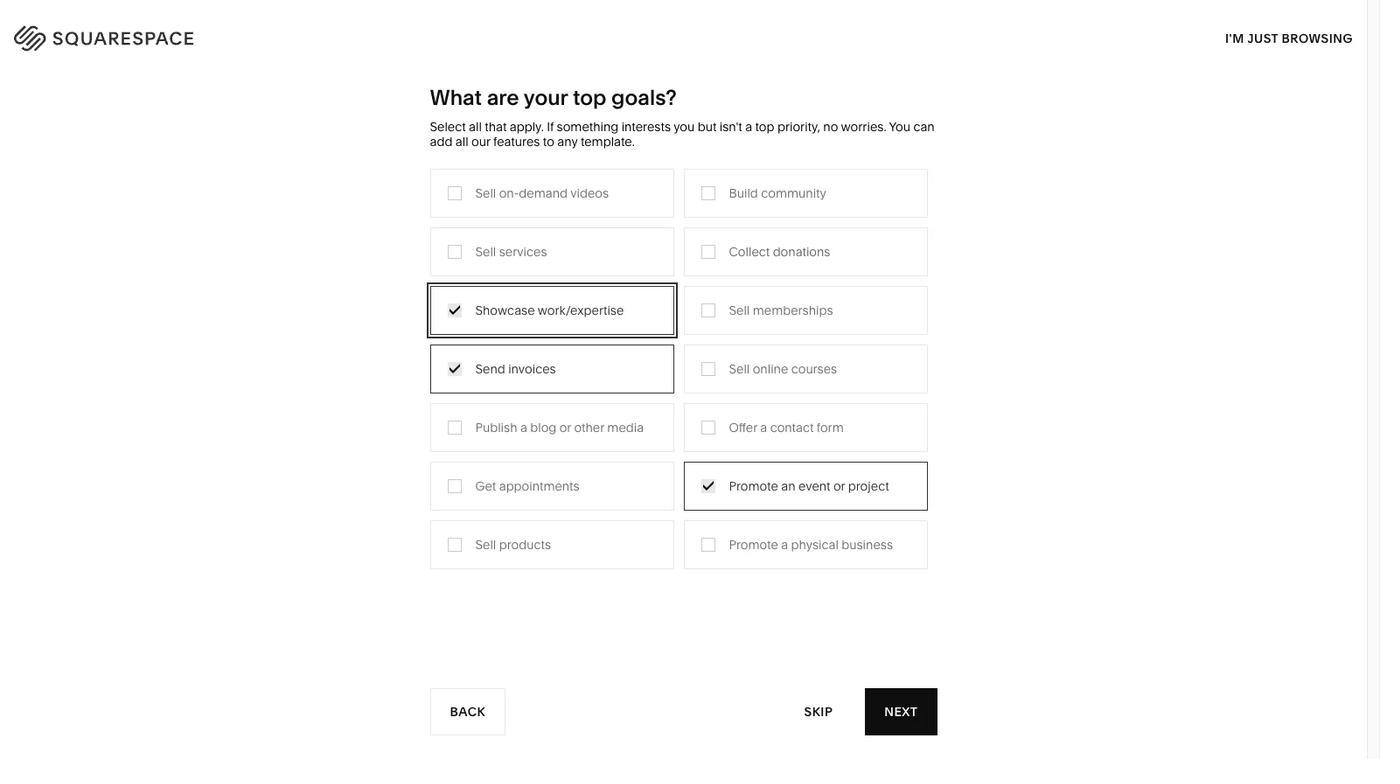 Task type: locate. For each thing, give the bounding box(es) containing it.
1 horizontal spatial to
[[1080, 137, 1094, 154]]

an left event
[[781, 478, 796, 494]]

online up started. at the top right of page
[[1153, 103, 1194, 121]]

demand
[[519, 185, 568, 201]]

food link
[[437, 348, 484, 364]]

any
[[181, 94, 255, 149], [557, 134, 578, 149]]

media & podcasts link
[[621, 295, 742, 311]]

next
[[885, 704, 918, 719]]

an up started. at the top right of page
[[1133, 103, 1149, 121]]

media
[[621, 295, 657, 311]]

or inside whether you need a portfolio website, an online store, or a personal blog, you can use squarespace's customizable and responsive website templates to get started.
[[1238, 103, 1252, 121]]

1 horizontal spatial any
[[557, 134, 578, 149]]

contact
[[770, 419, 814, 435]]

send
[[475, 361, 505, 377]]

an inside whether you need a portfolio website, an online store, or a personal blog, you can use squarespace's customizable and responsive website templates to get started.
[[1133, 103, 1149, 121]]

0 horizontal spatial or
[[560, 419, 571, 435]]

0 vertical spatial an
[[1133, 103, 1149, 121]]

or right blog
[[560, 419, 571, 435]]

website
[[954, 137, 1007, 154]]

sell up 'offer'
[[729, 361, 750, 377]]

you left but
[[674, 119, 695, 135]]

services
[[499, 244, 547, 259]]

animals
[[858, 269, 905, 285]]

promote left physical
[[729, 537, 778, 552]]

template
[[265, 94, 454, 149]]

or for promote an event or project
[[833, 478, 845, 494]]

store,
[[1197, 103, 1235, 121]]

any inside make any template yours with ease.
[[181, 94, 255, 149]]

real estate & properties link
[[621, 374, 776, 390]]

all left our
[[456, 134, 468, 149]]

blog,
[[940, 120, 973, 137]]

all left "that"
[[469, 119, 482, 135]]

non-
[[518, 322, 547, 337]]

profits
[[547, 322, 583, 337]]

0 horizontal spatial can
[[914, 119, 935, 135]]

& down showcase
[[507, 322, 515, 337]]

pazari element
[[932, 598, 1311, 759]]

offer a contact form
[[729, 419, 844, 435]]

1 horizontal spatial an
[[1133, 103, 1149, 121]]

weddings link
[[621, 348, 697, 364]]

1 horizontal spatial or
[[833, 478, 845, 494]]

make any template yours with ease.
[[55, 94, 463, 193]]

1 horizontal spatial online
[[1153, 103, 1194, 121]]

get
[[1097, 137, 1119, 154]]

2 promote from the top
[[729, 537, 778, 552]]

a right need
[[1003, 103, 1011, 121]]

1 vertical spatial top
[[755, 119, 775, 135]]

online
[[1153, 103, 1194, 121], [753, 361, 788, 377]]

all
[[469, 119, 482, 135], [456, 134, 468, 149]]

top up something
[[573, 85, 607, 110]]

personal
[[878, 120, 936, 137]]

i'm
[[1225, 30, 1244, 46]]

0 horizontal spatial online
[[753, 361, 788, 377]]

a left blog
[[520, 419, 527, 435]]

a right 'isn't'
[[745, 119, 752, 135]]

next button
[[865, 688, 937, 736]]

sell left 'on-'
[[475, 185, 496, 201]]

physical
[[791, 537, 839, 552]]

2 horizontal spatial you
[[976, 120, 1001, 137]]

what are your top goals? select all that apply. if something interests you but isn't a top priority, no worries. you can add all our features to any template.
[[430, 85, 935, 149]]

can left use
[[1004, 120, 1028, 137]]

you right the blog,
[[976, 120, 1001, 137]]

goals?
[[611, 85, 677, 110]]

template.
[[581, 134, 635, 149]]

promote for promote a physical business
[[729, 537, 778, 552]]

sell right the podcasts
[[729, 302, 750, 318]]

1 vertical spatial or
[[560, 419, 571, 435]]

worries.
[[841, 119, 886, 135]]

fashion link
[[437, 243, 499, 259]]

fitness
[[806, 295, 847, 311]]

or right event
[[833, 478, 845, 494]]

0 vertical spatial promote
[[729, 478, 778, 494]]

0 horizontal spatial top
[[573, 85, 607, 110]]

degraw image
[[494, 598, 873, 759]]

media
[[607, 419, 644, 435]]

online left courses
[[753, 361, 788, 377]]

can up responsive at right
[[914, 119, 935, 135]]

promote
[[729, 478, 778, 494], [729, 537, 778, 552]]

business
[[842, 537, 893, 552]]

to left get
[[1080, 137, 1094, 154]]

a inside what are your top goals? select all that apply. if something interests you but isn't a top priority, no worries. you can add all our features to any template.
[[745, 119, 752, 135]]

i'm just browsing
[[1225, 30, 1353, 46]]

back
[[450, 704, 486, 719]]

2 vertical spatial or
[[833, 478, 845, 494]]

home
[[806, 243, 841, 259]]

a right 'offer'
[[760, 419, 767, 435]]

showcase
[[475, 302, 535, 318]]

you left need
[[938, 103, 962, 121]]

1 horizontal spatial all
[[469, 119, 482, 135]]

that
[[485, 119, 507, 135]]

1 horizontal spatial top
[[755, 119, 775, 135]]

0 horizontal spatial to
[[543, 134, 554, 149]]

add
[[430, 134, 453, 149]]

or left and
[[1238, 103, 1252, 121]]

weddings
[[621, 348, 680, 364]]

home & decor
[[806, 243, 890, 259]]

1 vertical spatial promote
[[729, 537, 778, 552]]

collect
[[729, 244, 770, 259]]

sell memberships
[[729, 302, 833, 318]]

sell left products
[[475, 537, 496, 552]]

0 horizontal spatial you
[[674, 119, 695, 135]]

squarespace logo image
[[35, 22, 214, 48]]

on-
[[499, 185, 519, 201]]

& right media
[[660, 295, 668, 311]]

0 vertical spatial or
[[1238, 103, 1252, 121]]

top right 'isn't'
[[755, 119, 775, 135]]

& right the nature
[[848, 269, 855, 285]]

isn't
[[720, 119, 742, 135]]

squarespace's
[[1059, 120, 1156, 137]]

2 horizontal spatial or
[[1238, 103, 1252, 121]]

restaurants
[[621, 269, 689, 285]]

features
[[493, 134, 540, 149]]

get appointments
[[475, 478, 580, 494]]

sell up professional services in the left top of the page
[[475, 244, 496, 259]]

1 horizontal spatial you
[[938, 103, 962, 121]]

promote an event or project
[[729, 478, 889, 494]]

no
[[823, 119, 838, 135]]

yours
[[55, 139, 172, 193]]

build
[[729, 185, 758, 201]]

local
[[437, 295, 468, 311]]

online inside whether you need a portfolio website, an online store, or a personal blog, you can use squarespace's customizable and responsive website templates to get started.
[[1153, 103, 1194, 121]]

1 promote from the top
[[729, 478, 778, 494]]

nature
[[806, 269, 845, 285]]

1 horizontal spatial can
[[1004, 120, 1028, 137]]

sell for sell online courses
[[729, 361, 750, 377]]

0 vertical spatial online
[[1153, 103, 1194, 121]]

podcasts
[[671, 295, 724, 311]]

an
[[1133, 103, 1149, 121], [781, 478, 796, 494]]

sell
[[475, 185, 496, 201], [475, 244, 496, 259], [729, 302, 750, 318], [729, 361, 750, 377], [475, 537, 496, 552]]

responsive
[[878, 137, 951, 154]]

whether
[[878, 103, 935, 121]]

&
[[844, 243, 852, 259], [848, 269, 855, 285], [660, 295, 668, 311], [507, 322, 515, 337], [688, 374, 696, 390]]

publish a blog or other media
[[475, 419, 644, 435]]

with
[[181, 139, 270, 193]]

& right home
[[844, 243, 852, 259]]

promote down 'offer'
[[729, 478, 778, 494]]

0 horizontal spatial any
[[181, 94, 255, 149]]

1 vertical spatial online
[[753, 361, 788, 377]]

to right "features" on the top
[[543, 134, 554, 149]]

& for animals
[[848, 269, 855, 285]]

collect donations
[[729, 244, 830, 259]]

& for decor
[[844, 243, 852, 259]]

1 vertical spatial an
[[781, 478, 796, 494]]

priority,
[[778, 119, 820, 135]]

properties
[[699, 374, 758, 390]]

lusaka image
[[56, 598, 435, 759]]

to
[[543, 134, 554, 149], [1080, 137, 1094, 154]]



Task type: vqa. For each thing, say whether or not it's contained in the screenshot.
On Trend
no



Task type: describe. For each thing, give the bounding box(es) containing it.
professional
[[437, 269, 507, 285]]

community & non-profits link
[[437, 322, 600, 337]]

a right store,
[[1255, 103, 1263, 121]]

real estate & properties
[[621, 374, 758, 390]]

apply.
[[510, 119, 544, 135]]

you
[[889, 119, 911, 135]]

professional services link
[[437, 269, 576, 285]]

& right 'estate'
[[688, 374, 696, 390]]

if
[[547, 119, 554, 135]]

you inside what are your top goals? select all that apply. if something interests you but isn't a top priority, no worries. you can add all our features to any template.
[[674, 119, 695, 135]]

0 horizontal spatial an
[[781, 478, 796, 494]]

or for publish a blog or other media
[[560, 419, 571, 435]]

skip
[[804, 704, 833, 719]]

restaurants link
[[621, 269, 707, 285]]

need
[[965, 103, 999, 121]]

can inside whether you need a portfolio website, an online store, or a personal blog, you can use squarespace's customizable and responsive website templates to get started.
[[1004, 120, 1028, 137]]

something
[[557, 119, 619, 135]]

videos
[[570, 185, 609, 201]]

community
[[437, 322, 504, 337]]

courses
[[791, 361, 837, 377]]

any inside what are your top goals? select all that apply. if something interests you but isn't a top priority, no worries. you can add all our features to any template.
[[557, 134, 578, 149]]

and
[[1252, 120, 1277, 137]]

blog
[[530, 419, 557, 435]]

customizable
[[1159, 120, 1249, 137]]

local business link
[[437, 295, 540, 311]]

lusaka element
[[56, 598, 435, 759]]

donations
[[773, 244, 830, 259]]

build community
[[729, 185, 826, 201]]

ease.
[[280, 139, 391, 193]]

home & decor link
[[806, 243, 908, 259]]

whether you need a portfolio website, an online store, or a personal blog, you can use squarespace's customizable and responsive website templates to get started.
[[878, 103, 1277, 154]]

sell on-demand videos
[[475, 185, 609, 201]]

sell for sell products
[[475, 537, 496, 552]]

degraw element
[[494, 598, 873, 759]]

sell for sell services
[[475, 244, 496, 259]]

to inside whether you need a portfolio website, an online store, or a personal blog, you can use squarespace's customizable and responsive website templates to get started.
[[1080, 137, 1094, 154]]

business
[[471, 295, 522, 311]]

can inside what are your top goals? select all that apply. if something interests you but isn't a top priority, no worries. you can add all our features to any template.
[[914, 119, 935, 135]]

publish
[[475, 419, 517, 435]]

0 vertical spatial top
[[573, 85, 607, 110]]

real
[[621, 374, 646, 390]]

event
[[798, 478, 831, 494]]

interests
[[622, 119, 671, 135]]

sell services
[[475, 244, 547, 259]]

sell for sell on-demand videos
[[475, 185, 496, 201]]

send invoices
[[475, 361, 556, 377]]

other
[[574, 419, 604, 435]]

skip button
[[785, 688, 852, 736]]

to inside what are your top goals? select all that apply. if something interests you but isn't a top priority, no worries. you can add all our features to any template.
[[543, 134, 554, 149]]

estate
[[649, 374, 685, 390]]

media & podcasts
[[621, 295, 724, 311]]

entertainment
[[437, 374, 518, 390]]

back button
[[430, 688, 506, 736]]

fashion
[[437, 243, 482, 259]]

appointments
[[499, 478, 580, 494]]

sell for sell memberships
[[729, 302, 750, 318]]

nature & animals link
[[806, 269, 922, 285]]

form
[[817, 419, 844, 435]]

professional services
[[437, 269, 559, 285]]

get
[[475, 478, 496, 494]]

select
[[430, 119, 466, 135]]

& for non-
[[507, 322, 515, 337]]

invoices
[[508, 361, 556, 377]]

products
[[499, 537, 551, 552]]

website,
[[1074, 103, 1130, 121]]

templates
[[1010, 137, 1077, 154]]

your
[[524, 85, 568, 110]]

portfolio
[[1014, 103, 1071, 121]]

showcase work/expertise
[[475, 302, 624, 318]]

& for podcasts
[[660, 295, 668, 311]]

promote for promote an event or project
[[729, 478, 778, 494]]

0 horizontal spatial all
[[456, 134, 468, 149]]

work/expertise
[[538, 302, 624, 318]]

pazari image
[[932, 598, 1311, 759]]

are
[[487, 85, 519, 110]]

community & non-profits
[[437, 322, 583, 337]]

promote a physical business
[[729, 537, 893, 552]]

events link
[[621, 322, 677, 337]]

services
[[510, 269, 559, 285]]

nature & animals
[[806, 269, 905, 285]]

a left physical
[[781, 537, 788, 552]]

memberships
[[753, 302, 833, 318]]



